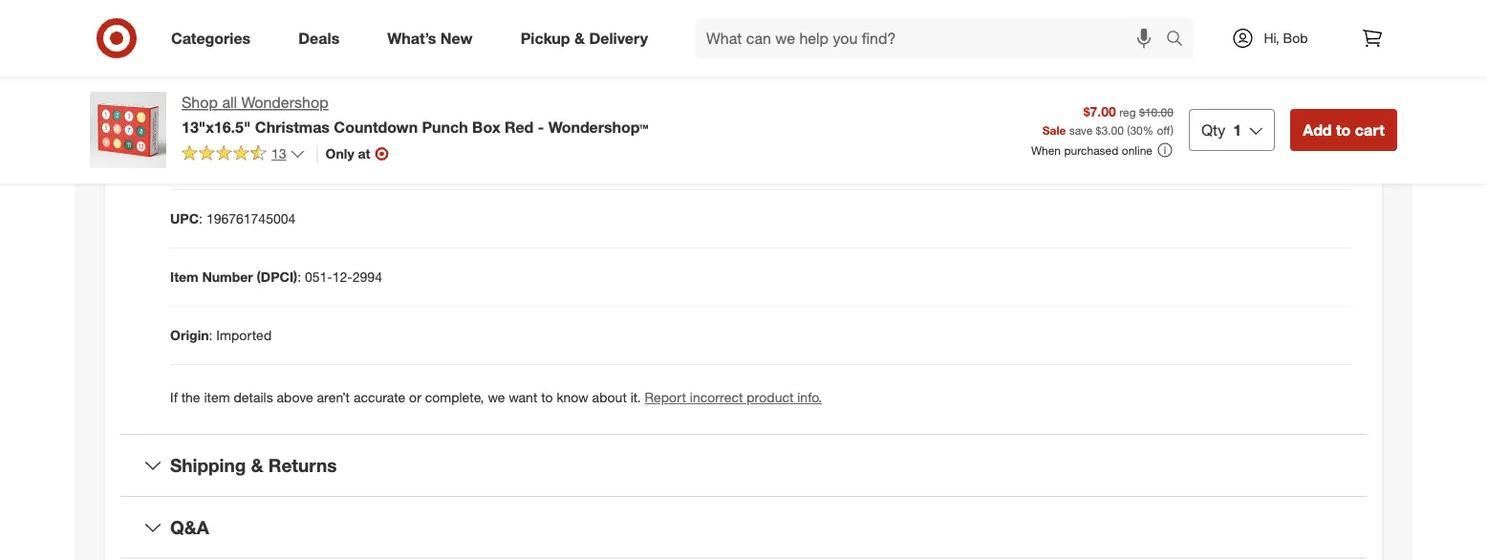 Task type: describe. For each thing, give the bounding box(es) containing it.
if
[[170, 389, 178, 406]]

incorrect
[[690, 389, 743, 406]]

$
[[1096, 123, 1101, 137]]

returns
[[268, 454, 337, 476]]

pickup
[[521, 29, 570, 47]]

add to cart button
[[1290, 109, 1397, 151]]

wondershop
[[241, 93, 328, 112]]

$7.00
[[1083, 103, 1116, 120]]

info.
[[797, 389, 822, 406]]

%
[[1143, 123, 1154, 137]]

all
[[222, 93, 237, 112]]

save
[[1069, 123, 1093, 137]]

material: paper
[[170, 36, 265, 52]]

196761745004
[[206, 210, 296, 227]]

qty
[[1201, 120, 1225, 139]]

item
[[170, 269, 198, 285]]

online
[[1122, 143, 1153, 157]]

wondershop™
[[548, 117, 648, 136]]

punch
[[422, 117, 468, 136]]

imported
[[216, 327, 272, 344]]

report
[[645, 389, 686, 406]]

12-
[[332, 269, 352, 285]]

$10.00
[[1139, 105, 1174, 119]]

qty 1
[[1201, 120, 1242, 139]]

3.00
[[1101, 123, 1124, 137]]

add
[[1303, 120, 1332, 139]]

material:
[[170, 36, 226, 52]]

battery
[[246, 94, 290, 111]]

hi, bob
[[1264, 30, 1308, 46]]

item
[[204, 389, 230, 406]]

it.
[[630, 389, 641, 406]]

the
[[181, 389, 200, 406]]

categories link
[[155, 17, 274, 59]]

item number (dpci) : 051-12-2994
[[170, 269, 382, 285]]

2994
[[352, 269, 382, 285]]

1
[[1233, 120, 1242, 139]]

battery:
[[170, 94, 221, 111]]

: for 87765433
[[202, 152, 205, 169]]

delivery
[[589, 29, 648, 47]]

purchased
[[1064, 143, 1119, 157]]

we
[[488, 389, 505, 406]]

what's new link
[[371, 17, 497, 59]]

categories
[[171, 29, 251, 47]]

report incorrect product info. button
[[645, 388, 822, 407]]

shipping & returns button
[[120, 435, 1367, 496]]

hi,
[[1264, 30, 1279, 46]]

13 link
[[182, 144, 305, 166]]

image of 13"x16.5" christmas countdown punch box red - wondershop™ image
[[90, 92, 166, 168]]

: left '051-'
[[297, 269, 301, 285]]

30
[[1130, 123, 1143, 137]]

no
[[225, 94, 242, 111]]

christmas
[[255, 117, 330, 136]]

shop all wondershop 13"x16.5" christmas countdown punch box red - wondershop™
[[182, 93, 648, 136]]

(
[[1127, 123, 1130, 137]]

only at
[[325, 145, 370, 162]]

(dpci)
[[257, 269, 297, 285]]

pickup & delivery
[[521, 29, 648, 47]]

when
[[1031, 143, 1061, 157]]

13"x16.5"
[[182, 117, 251, 136]]

$7.00 reg $10.00 sale save $ 3.00 ( 30 % off )
[[1042, 103, 1174, 137]]

used
[[293, 94, 325, 111]]

13
[[271, 145, 286, 162]]

shop
[[182, 93, 218, 112]]

deals link
[[282, 17, 363, 59]]

above
[[277, 389, 313, 406]]

shipping & returns
[[170, 454, 337, 476]]

only
[[325, 145, 354, 162]]

: for 196761745004
[[199, 210, 203, 227]]



Task type: locate. For each thing, give the bounding box(es) containing it.
about
[[592, 389, 627, 406]]

box
[[472, 117, 500, 136]]

deals
[[298, 29, 340, 47]]

& right pickup
[[574, 29, 585, 47]]

& for shipping
[[251, 454, 263, 476]]

paper
[[229, 36, 265, 52]]

& inside shipping & returns dropdown button
[[251, 454, 263, 476]]

&
[[574, 29, 585, 47], [251, 454, 263, 476]]

to right the want
[[541, 389, 553, 406]]

q&a button
[[120, 497, 1367, 558]]

& inside pickup & delivery link
[[574, 29, 585, 47]]

0 horizontal spatial to
[[541, 389, 553, 406]]

red
[[505, 117, 534, 136]]

number
[[202, 269, 253, 285]]

: left 196761745004
[[199, 210, 203, 227]]

q&a
[[170, 516, 209, 538]]

tcin : 87765433
[[170, 152, 269, 169]]

shipping
[[170, 454, 246, 476]]

complete,
[[425, 389, 484, 406]]

sale
[[1042, 123, 1066, 137]]

accurate
[[354, 389, 405, 406]]

1 vertical spatial &
[[251, 454, 263, 476]]

off
[[1157, 123, 1170, 137]]

1 horizontal spatial &
[[574, 29, 585, 47]]

if the item details above aren't accurate or complete, we want to know about it. report incorrect product info.
[[170, 389, 822, 406]]

know
[[557, 389, 588, 406]]

upc : 196761745004
[[170, 210, 296, 227]]

bob
[[1283, 30, 1308, 46]]

& for pickup
[[574, 29, 585, 47]]

origin
[[170, 327, 209, 344]]

details
[[234, 389, 273, 406]]

search button
[[1157, 17, 1203, 63]]

to inside button
[[1336, 120, 1351, 139]]

to
[[1336, 120, 1351, 139], [541, 389, 553, 406]]

or
[[409, 389, 421, 406]]

0 horizontal spatial &
[[251, 454, 263, 476]]

tcin
[[170, 152, 202, 169]]

: left "imported"
[[209, 327, 213, 344]]

origin : imported
[[170, 327, 272, 344]]

:
[[202, 152, 205, 169], [199, 210, 203, 227], [297, 269, 301, 285], [209, 327, 213, 344]]

051-
[[305, 269, 332, 285]]

1 vertical spatial to
[[541, 389, 553, 406]]

What can we help you find? suggestions appear below search field
[[695, 17, 1171, 59]]

: for imported
[[209, 327, 213, 344]]

new
[[440, 29, 473, 47]]

upc
[[170, 210, 199, 227]]

search
[[1157, 31, 1203, 49]]

product
[[747, 389, 794, 406]]

what's
[[387, 29, 436, 47]]

reg
[[1119, 105, 1136, 119]]

when purchased online
[[1031, 143, 1153, 157]]

want
[[509, 389, 537, 406]]

pickup & delivery link
[[504, 17, 672, 59]]

battery: no battery used
[[170, 94, 325, 111]]

to right add
[[1336, 120, 1351, 139]]

& left returns
[[251, 454, 263, 476]]

0 vertical spatial to
[[1336, 120, 1351, 139]]

)
[[1170, 123, 1174, 137]]

what's new
[[387, 29, 473, 47]]

at
[[358, 145, 370, 162]]

1 horizontal spatial to
[[1336, 120, 1351, 139]]

aren't
[[317, 389, 350, 406]]

0 vertical spatial &
[[574, 29, 585, 47]]

: left 87765433
[[202, 152, 205, 169]]

cart
[[1355, 120, 1385, 139]]

-
[[538, 117, 544, 136]]

87765433
[[209, 152, 269, 169]]

countdown
[[334, 117, 418, 136]]



Task type: vqa. For each thing, say whether or not it's contained in the screenshot.
10/22
no



